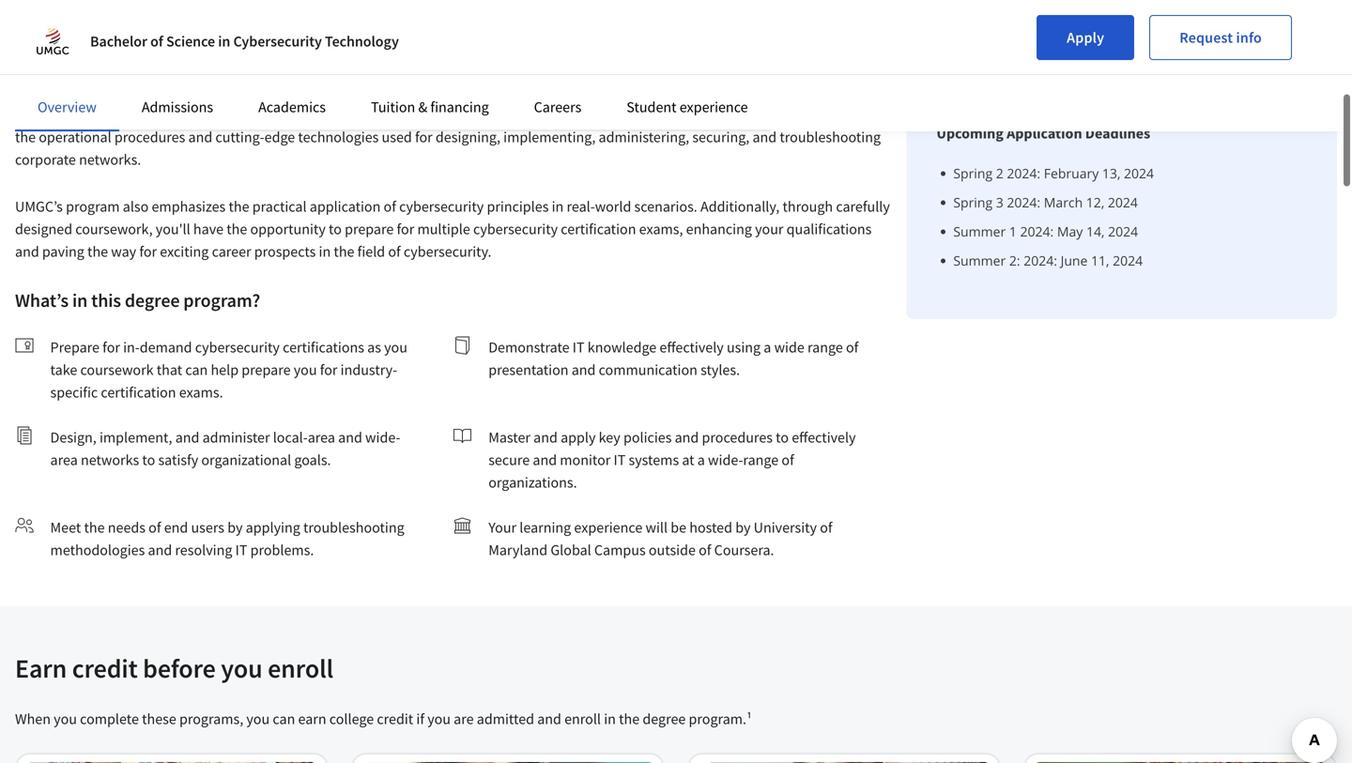 Task type: locate. For each thing, give the bounding box(es) containing it.
it inside meet the needs of end users by applying troubleshooting methodologies and resolving it problems.
[[235, 541, 247, 560]]

a right with
[[436, 21, 450, 54]]

by right users
[[227, 518, 243, 537]]

0 horizontal spatial certification
[[101, 383, 176, 402]]

bachelor up technology
[[90, 32, 147, 51]]

you right if
[[427, 710, 451, 729]]

and inside meet the needs of end users by applying troubleshooting methodologies and resolving it problems.
[[148, 541, 172, 560]]

at right systems
[[682, 451, 695, 470]]

a inside demonstrate it knowledge effectively using a wide range of presentation and communication styles.
[[764, 338, 771, 357]]

safeguard
[[15, 21, 133, 54]]

0 horizontal spatial range
[[743, 451, 779, 470]]

list containing spring 2 2024: february 13, 2024
[[944, 163, 1154, 270]]

1 horizontal spatial at
[[682, 451, 695, 470]]

academics
[[258, 98, 326, 116]]

spring
[[954, 164, 993, 182], [954, 193, 993, 211]]

by for hosted
[[736, 518, 751, 537]]

wide- down industry-
[[365, 428, 400, 447]]

0 horizontal spatial troubleshooting
[[303, 518, 404, 537]]

for right way
[[139, 242, 157, 261]]

1 horizontal spatial effectively
[[792, 428, 856, 447]]

monitor
[[560, 451, 611, 470]]

march
[[1044, 193, 1083, 211]]

prepare inside prepare for in-demand cybersecurity certifications as you take coursework that can help prepare you for industry- specific certification exams.
[[242, 361, 291, 379]]

end
[[164, 518, 188, 537]]

0 vertical spatial maryland
[[499, 105, 558, 124]]

help
[[211, 361, 239, 379]]

0 horizontal spatial will
[[646, 518, 668, 537]]

it for meet the needs of end users by applying troubleshooting methodologies and resolving it problems.
[[235, 541, 247, 560]]

presentation
[[489, 361, 569, 379]]

0 horizontal spatial prepare
[[242, 361, 291, 379]]

application
[[310, 197, 381, 216]]

1 horizontal spatial range
[[808, 338, 843, 357]]

you up administering,
[[663, 105, 687, 124]]

and down 'end'
[[148, 541, 172, 560]]

problems.
[[250, 541, 314, 560]]

1 horizontal spatial procedures
[[702, 428, 773, 447]]

enroll
[[268, 652, 333, 685], [565, 710, 601, 729]]

1 horizontal spatial by
[[736, 518, 751, 537]]

credit left if
[[377, 710, 413, 729]]

2024: right 2
[[1007, 164, 1041, 182]]

2024 for summer 1 2024: may 14, 2024
[[1108, 223, 1138, 240]]

1 vertical spatial area
[[50, 451, 78, 470]]

1 horizontal spatial knowledge
[[801, 105, 870, 124]]

2024 inside list item
[[1124, 164, 1154, 182]]

technology up technologies
[[326, 105, 399, 124]]

the
[[30, 105, 51, 124], [15, 128, 36, 147], [229, 197, 249, 216], [227, 220, 247, 239], [87, 242, 108, 261], [334, 242, 355, 261], [84, 518, 105, 537], [619, 710, 640, 729]]

0 horizontal spatial deadlines
[[1013, 51, 1076, 69]]

cybersecurity
[[233, 32, 322, 51], [237, 105, 323, 124]]

application up upcoming
[[937, 51, 1010, 69]]

for left the "multiple"
[[397, 220, 414, 239]]

0 vertical spatial global
[[561, 105, 602, 124]]

1 vertical spatial cybersecurity
[[237, 105, 323, 124]]

1 vertical spatial at
[[682, 451, 695, 470]]

field
[[357, 242, 385, 261]]

0 vertical spatial science
[[166, 32, 215, 51]]

0 horizontal spatial can
[[185, 361, 208, 379]]

0 vertical spatial university
[[417, 105, 481, 124]]

for left in-
[[103, 338, 120, 357]]

enroll right admitted
[[565, 710, 601, 729]]

range up coursera.
[[743, 451, 779, 470]]

2 summer from the top
[[954, 252, 1006, 270]]

&
[[418, 98, 428, 116]]

global
[[561, 105, 602, 124], [551, 541, 591, 560]]

university inside your learning experience will be hosted by university of maryland global campus outside of coursera.
[[754, 518, 817, 537]]

at left &
[[402, 105, 415, 124]]

applying
[[246, 518, 300, 537]]

of inside demonstrate it knowledge effectively using a wide range of presentation and communication styles.
[[846, 338, 859, 357]]

enroll up earn
[[268, 652, 333, 685]]

0 horizontal spatial procedures
[[114, 128, 185, 147]]

it
[[573, 338, 585, 357], [614, 451, 626, 470], [235, 541, 247, 560]]

1 horizontal spatial area
[[308, 428, 335, 447]]

2024: for 3
[[1007, 193, 1041, 211]]

0 vertical spatial spring
[[954, 164, 993, 182]]

global down learning
[[551, 541, 591, 560]]

a left 'wide' at the top of page
[[764, 338, 771, 357]]

deadlines up 13,
[[1085, 124, 1151, 143]]

1 horizontal spatial prepare
[[345, 220, 394, 239]]

0 vertical spatial can
[[185, 361, 208, 379]]

by
[[227, 518, 243, 537], [736, 518, 751, 537]]

technology inside in the online bachelor of science in cybersecurity technology at university of maryland global campus, you will gain valuable knowledge in the operational procedures and cutting-edge technologies used for designing, implementing, administering, securing, and troubleshooting corporate networks.
[[326, 105, 399, 124]]

admissions link
[[142, 98, 213, 116]]

these
[[142, 710, 176, 729]]

0 vertical spatial wide-
[[365, 428, 400, 447]]

also
[[123, 197, 149, 216]]

summer left 1
[[954, 223, 1006, 240]]

0 horizontal spatial a
[[436, 21, 450, 54]]

practical
[[252, 197, 307, 216]]

effectively inside demonstrate it knowledge effectively using a wide range of presentation and communication styles.
[[660, 338, 724, 357]]

by inside meet the needs of end users by applying troubleshooting methodologies and resolving it problems.
[[227, 518, 243, 537]]

1 vertical spatial science
[[171, 105, 219, 124]]

specific
[[50, 383, 98, 402]]

1 vertical spatial technology
[[326, 105, 399, 124]]

1 vertical spatial spring
[[954, 193, 993, 211]]

2024: for 2:
[[1024, 252, 1057, 270]]

2 vertical spatial it
[[235, 541, 247, 560]]

2024: right 3
[[1007, 193, 1041, 211]]

spring inside spring 2 2024: february 13, 2024 list item
[[954, 164, 993, 182]]

1 vertical spatial to
[[776, 428, 789, 447]]

procedures down the admissions link
[[114, 128, 185, 147]]

summer
[[954, 223, 1006, 240], [954, 252, 1006, 270]]

bachelor
[[90, 32, 147, 51], [96, 105, 153, 124]]

2 spring from the top
[[954, 193, 993, 211]]

0 horizontal spatial it
[[235, 541, 247, 560]]

for right used
[[415, 128, 433, 147]]

summer for summer 2: 2024: june 11, 2024
[[954, 252, 1006, 270]]

0 vertical spatial credit
[[72, 652, 138, 685]]

0 vertical spatial technology
[[325, 32, 399, 51]]

spring left 3
[[954, 193, 993, 211]]

2024 right 13,
[[1124, 164, 1154, 182]]

knowledge up communication
[[588, 338, 657, 357]]

experience up campus
[[574, 518, 643, 537]]

cybersecurity up 'academics'
[[233, 32, 322, 51]]

way
[[111, 242, 136, 261]]

systems
[[629, 451, 679, 470]]

college
[[329, 710, 374, 729]]

0 vertical spatial knowledge
[[801, 105, 870, 124]]

deadlines down apply
[[1013, 51, 1076, 69]]

2024 right 11,
[[1113, 252, 1143, 270]]

0 horizontal spatial at
[[402, 105, 415, 124]]

2024
[[1124, 164, 1154, 182], [1108, 193, 1138, 211], [1108, 223, 1138, 240], [1113, 252, 1143, 270]]

0 vertical spatial to
[[329, 220, 342, 239]]

by up coursera.
[[736, 518, 751, 537]]

and down designed
[[15, 242, 39, 261]]

cybersecurity up help
[[195, 338, 280, 357]]

credit
[[72, 652, 138, 685], [377, 710, 413, 729]]

2 vertical spatial to
[[142, 451, 155, 470]]

range inside demonstrate it knowledge effectively using a wide range of presentation and communication styles.
[[808, 338, 843, 357]]

it down key
[[614, 451, 626, 470]]

knowledge right valuable
[[801, 105, 870, 124]]

wide- inside design, implement, and administer local-area and wide- area networks to satisfy organizational goals.
[[365, 428, 400, 447]]

prepare right help
[[242, 361, 291, 379]]

1 horizontal spatial it
[[573, 338, 585, 357]]

can up exams.
[[185, 361, 208, 379]]

spring inside spring 3 2024: march 12, 2024 list item
[[954, 193, 993, 211]]

may
[[1057, 223, 1083, 240]]

real-
[[567, 197, 595, 216]]

1 vertical spatial can
[[273, 710, 295, 729]]

0 horizontal spatial experience
[[574, 518, 643, 537]]

area up goals.
[[308, 428, 335, 447]]

knowledge inside in the online bachelor of science in cybersecurity technology at university of maryland global campus, you will gain valuable knowledge in the operational procedures and cutting-edge technologies used for designing, implementing, administering, securing, and troubleshooting corporate networks.
[[801, 105, 870, 124]]

bachelor up networks.
[[96, 105, 153, 124]]

local-
[[273, 428, 308, 447]]

0 horizontal spatial to
[[142, 451, 155, 470]]

a inside safeguard critical digital assets with a bachelor's degree in cybersecurity technology
[[436, 21, 450, 54]]

career
[[212, 242, 251, 261]]

1 vertical spatial a
[[764, 338, 771, 357]]

can inside prepare for in-demand cybersecurity certifications as you take coursework that can help prepare you for industry- specific certification exams.
[[185, 361, 208, 379]]

0 vertical spatial troubleshooting
[[780, 128, 881, 147]]

global inside your learning experience will be hosted by university of maryland global campus outside of coursera.
[[551, 541, 591, 560]]

1 summer from the top
[[954, 223, 1006, 240]]

prepare for in-demand cybersecurity certifications as you take coursework that can help prepare you for industry- specific certification exams.
[[50, 338, 408, 402]]

troubleshooting up problems.
[[303, 518, 404, 537]]

a
[[436, 21, 450, 54], [764, 338, 771, 357], [698, 451, 705, 470]]

2024: inside list item
[[1007, 164, 1041, 182]]

february
[[1044, 164, 1099, 182]]

1 vertical spatial enroll
[[565, 710, 601, 729]]

spring for spring 3 2024: march 12, 2024
[[954, 193, 993, 211]]

1 horizontal spatial university
[[754, 518, 817, 537]]

the right in at top left
[[30, 105, 51, 124]]

0 horizontal spatial effectively
[[660, 338, 724, 357]]

1 horizontal spatial credit
[[377, 710, 413, 729]]

you right as
[[384, 338, 408, 357]]

it inside demonstrate it knowledge effectively using a wide range of presentation and communication styles.
[[573, 338, 585, 357]]

0 vertical spatial deadlines
[[1013, 51, 1076, 69]]

1
[[1009, 223, 1017, 240]]

degree inside safeguard critical digital assets with a bachelor's degree in cybersecurity technology
[[581, 21, 660, 54]]

program?
[[183, 289, 260, 312]]

and down admissions
[[188, 128, 212, 147]]

2 horizontal spatial to
[[776, 428, 789, 447]]

summer left 2:
[[954, 252, 1006, 270]]

0 vertical spatial procedures
[[114, 128, 185, 147]]

global up implementing,
[[561, 105, 602, 124]]

cybersecurity up valuable
[[692, 21, 850, 54]]

a right systems
[[698, 451, 705, 470]]

1 by from the left
[[227, 518, 243, 537]]

certification down world
[[561, 220, 636, 239]]

2 horizontal spatial it
[[614, 451, 626, 470]]

for inside in the online bachelor of science in cybersecurity technology at university of maryland global campus, you will gain valuable knowledge in the operational procedures and cutting-edge technologies used for designing, implementing, administering, securing, and troubleshooting corporate networks.
[[415, 128, 433, 147]]

application up spring 2 2024: february 13, 2024 on the right of the page
[[1007, 124, 1082, 143]]

0 horizontal spatial area
[[50, 451, 78, 470]]

1 vertical spatial it
[[614, 451, 626, 470]]

0 horizontal spatial wide-
[[365, 428, 400, 447]]

cybersecurity up "edge"
[[237, 105, 323, 124]]

bachelor of science in cybersecurity technology
[[90, 32, 399, 51]]

goals.
[[294, 451, 331, 470]]

1 vertical spatial wide-
[[708, 451, 743, 470]]

prepare up field
[[345, 220, 394, 239]]

cybersecurity
[[692, 21, 850, 54], [399, 197, 484, 216], [473, 220, 558, 239], [195, 338, 280, 357]]

1 vertical spatial certification
[[101, 383, 176, 402]]

degree left program.¹
[[643, 710, 686, 729]]

certification
[[561, 220, 636, 239], [101, 383, 176, 402]]

1 horizontal spatial certification
[[561, 220, 636, 239]]

maryland up implementing,
[[499, 105, 558, 124]]

bachelor inside in the online bachelor of science in cybersecurity technology at university of maryland global campus, you will gain valuable knowledge in the operational procedures and cutting-edge technologies used for designing, implementing, administering, securing, and troubleshooting corporate networks.
[[96, 105, 153, 124]]

the left field
[[334, 242, 355, 261]]

the up the methodologies
[[84, 518, 105, 537]]

degree up student
[[581, 21, 660, 54]]

prepare
[[50, 338, 100, 357]]

request
[[1180, 28, 1233, 47]]

spring 3 2024: march 12, 2024 list item
[[954, 193, 1154, 212]]

1 vertical spatial summer
[[954, 252, 1006, 270]]

wide- up hosted
[[708, 451, 743, 470]]

you inside in the online bachelor of science in cybersecurity technology at university of maryland global campus, you will gain valuable knowledge in the operational procedures and cutting-edge technologies used for designing, implementing, administering, securing, and troubleshooting corporate networks.
[[663, 105, 687, 124]]

world
[[595, 197, 631, 216]]

1 vertical spatial experience
[[574, 518, 643, 537]]

3
[[996, 193, 1004, 211]]

2 horizontal spatial a
[[764, 338, 771, 357]]

credit up complete
[[72, 652, 138, 685]]

1 vertical spatial maryland
[[489, 541, 548, 560]]

and
[[188, 128, 212, 147], [753, 128, 777, 147], [15, 242, 39, 261], [572, 361, 596, 379], [175, 428, 199, 447], [338, 428, 362, 447], [534, 428, 558, 447], [675, 428, 699, 447], [533, 451, 557, 470], [148, 541, 172, 560], [537, 710, 562, 729]]

a inside master and apply key policies and procedures to effectively secure and monitor it systems at a wide-range of organizations.
[[698, 451, 705, 470]]

1 vertical spatial credit
[[377, 710, 413, 729]]

1 horizontal spatial troubleshooting
[[780, 128, 881, 147]]

2
[[996, 164, 1004, 182]]

2 vertical spatial a
[[698, 451, 705, 470]]

area down the design, in the bottom left of the page
[[50, 451, 78, 470]]

0 vertical spatial it
[[573, 338, 585, 357]]

2024:
[[1007, 164, 1041, 182], [1007, 193, 1041, 211], [1020, 223, 1054, 240], [1024, 252, 1057, 270]]

wide-
[[365, 428, 400, 447], [708, 451, 743, 470]]

bachelor's
[[455, 21, 575, 54]]

it right demonstrate
[[573, 338, 585, 357]]

program.¹
[[689, 710, 752, 729]]

to down application
[[329, 220, 342, 239]]

and right presentation
[[572, 361, 596, 379]]

0 vertical spatial degree
[[581, 21, 660, 54]]

what's in this degree program?
[[15, 289, 260, 312]]

1 vertical spatial will
[[646, 518, 668, 537]]

to inside the umgc's program also emphasizes the practical application of cybersecurity principles in real-world scenarios. additionally, through carefully designed coursework, you'll have the opportunity to prepare for multiple cybersecurity certification exams, enhancing your qualifications and paving the way for exciting career prospects in the field of cybersecurity.
[[329, 220, 342, 239]]

troubleshooting
[[780, 128, 881, 147], [303, 518, 404, 537]]

and up satisfy
[[175, 428, 199, 447]]

spring left 2
[[954, 164, 993, 182]]

2024: right 2:
[[1024, 252, 1057, 270]]

0 vertical spatial a
[[436, 21, 450, 54]]

and right local-
[[338, 428, 362, 447]]

2024 right 12,
[[1108, 193, 1138, 211]]

1 horizontal spatial can
[[273, 710, 295, 729]]

networks.
[[79, 150, 141, 169]]

when you complete these programs, you can earn college credit if you are admitted and enroll in the degree program.¹
[[15, 710, 752, 729]]

umgc's program also emphasizes the practical application of cybersecurity principles in real-world scenarios. additionally, through carefully designed coursework, you'll have the opportunity to prepare for multiple cybersecurity certification exams, enhancing your qualifications and paving the way for exciting career prospects in the field of cybersecurity.
[[15, 197, 890, 261]]

0 vertical spatial will
[[690, 105, 712, 124]]

1 vertical spatial procedures
[[702, 428, 773, 447]]

will inside your learning experience will be hosted by university of maryland global campus outside of coursera.
[[646, 518, 668, 537]]

multiple
[[417, 220, 470, 239]]

will left be
[[646, 518, 668, 537]]

to down 'wide' at the top of page
[[776, 428, 789, 447]]

coursework
[[80, 361, 154, 379]]

troubleshooting down valuable
[[780, 128, 881, 147]]

2 vertical spatial degree
[[643, 710, 686, 729]]

2 by from the left
[[736, 518, 751, 537]]

to
[[329, 220, 342, 239], [776, 428, 789, 447], [142, 451, 155, 470]]

maryland inside in the online bachelor of science in cybersecurity technology at university of maryland global campus, you will gain valuable knowledge in the operational procedures and cutting-edge technologies used for designing, implementing, administering, securing, and troubleshooting corporate networks.
[[499, 105, 558, 124]]

it inside master and apply key policies and procedures to effectively secure and monitor it systems at a wide-range of organizations.
[[614, 451, 626, 470]]

science up cutting-
[[171, 105, 219, 124]]

technology up tuition
[[325, 32, 399, 51]]

experience
[[680, 98, 748, 116], [574, 518, 643, 537]]

can left earn
[[273, 710, 295, 729]]

assets
[[302, 21, 374, 54]]

university inside in the online bachelor of science in cybersecurity technology at university of maryland global campus, you will gain valuable knowledge in the operational procedures and cutting-edge technologies used for designing, implementing, administering, securing, and troubleshooting corporate networks.
[[417, 105, 481, 124]]

to inside design, implement, and administer local-area and wide- area networks to satisfy organizational goals.
[[142, 451, 155, 470]]

0 vertical spatial range
[[808, 338, 843, 357]]

campus
[[594, 541, 646, 560]]

designing,
[[436, 128, 500, 147]]

emphasizes
[[152, 197, 226, 216]]

satisfy
[[158, 451, 198, 470]]

2:
[[1009, 252, 1020, 270]]

2024: right 1
[[1020, 223, 1054, 240]]

you up programs,
[[221, 652, 263, 685]]

procedures down "styles."
[[702, 428, 773, 447]]

0 vertical spatial at
[[402, 105, 415, 124]]

1 horizontal spatial to
[[329, 220, 342, 239]]

1 vertical spatial global
[[551, 541, 591, 560]]

at inside master and apply key policies and procedures to effectively secure and monitor it systems at a wide-range of organizations.
[[682, 451, 695, 470]]

through
[[783, 197, 833, 216]]

0 horizontal spatial university
[[417, 105, 481, 124]]

you down "certifications"
[[294, 361, 317, 379]]

maryland down your
[[489, 541, 548, 560]]

and left apply
[[534, 428, 558, 447]]

corporate
[[15, 150, 76, 169]]

tuition
[[371, 98, 415, 116]]

will left gain
[[690, 105, 712, 124]]

list
[[944, 163, 1154, 270]]

range right 'wide' at the top of page
[[808, 338, 843, 357]]

and right policies
[[675, 428, 699, 447]]

additionally,
[[701, 197, 780, 216]]

cybersecurity up the "multiple"
[[399, 197, 484, 216]]

0 vertical spatial experience
[[680, 98, 748, 116]]

before
[[143, 652, 216, 685]]

2024 for summer 2: 2024: june 11, 2024
[[1113, 252, 1143, 270]]

to inside master and apply key policies and procedures to effectively secure and monitor it systems at a wide-range of organizations.
[[776, 428, 789, 447]]

secure
[[489, 451, 530, 470]]

0 vertical spatial prepare
[[345, 220, 394, 239]]

0 vertical spatial application
[[937, 51, 1010, 69]]

communication
[[599, 361, 698, 379]]

1 horizontal spatial deadlines
[[1085, 124, 1151, 143]]

design, implement, and administer local-area and wide- area networks to satisfy organizational goals.
[[50, 428, 400, 470]]

summer 2: 2024: june 11, 2024 list item
[[954, 251, 1154, 270]]

1 vertical spatial effectively
[[792, 428, 856, 447]]

implement,
[[100, 428, 172, 447]]

1 vertical spatial university
[[754, 518, 817, 537]]

earn
[[298, 710, 326, 729]]

0 vertical spatial certification
[[561, 220, 636, 239]]

1 vertical spatial range
[[743, 451, 779, 470]]

1 vertical spatial prepare
[[242, 361, 291, 379]]

in
[[15, 105, 27, 124]]

for down "certifications"
[[320, 361, 338, 379]]

0 horizontal spatial enroll
[[268, 652, 333, 685]]

1 horizontal spatial a
[[698, 451, 705, 470]]

0 vertical spatial effectively
[[660, 338, 724, 357]]

1 spring from the top
[[954, 164, 993, 182]]

apply
[[561, 428, 596, 447]]

2024 right 14, on the right
[[1108, 223, 1138, 240]]

and inside the umgc's program also emphasizes the practical application of cybersecurity principles in real-world scenarios. additionally, through carefully designed coursework, you'll have the opportunity to prepare for multiple cybersecurity certification exams, enhancing your qualifications and paving the way for exciting career prospects in the field of cybersecurity.
[[15, 242, 39, 261]]

science up admissions
[[166, 32, 215, 51]]

by inside your learning experience will be hosted by university of maryland global campus outside of coursera.
[[736, 518, 751, 537]]



Task type: vqa. For each thing, say whether or not it's contained in the screenshot.
left Gen
no



Task type: describe. For each thing, give the bounding box(es) containing it.
and right admitted
[[537, 710, 562, 729]]

umgc's
[[15, 197, 63, 216]]

student
[[627, 98, 677, 116]]

used
[[382, 128, 412, 147]]

organizational
[[201, 451, 291, 470]]

key
[[599, 428, 621, 447]]

1 horizontal spatial experience
[[680, 98, 748, 116]]

cybersecurity inside prepare for in-demand cybersecurity certifications as you take coursework that can help prepare you for industry- specific certification exams.
[[195, 338, 280, 357]]

industry-
[[341, 361, 397, 379]]

the left practical
[[229, 197, 249, 216]]

complete
[[80, 710, 139, 729]]

a for with
[[436, 21, 450, 54]]

cybersecurity inside safeguard critical digital assets with a bachelor's degree in cybersecurity technology
[[692, 21, 850, 54]]

12,
[[1086, 193, 1105, 211]]

the left way
[[87, 242, 108, 261]]

overview
[[38, 98, 97, 116]]

experience inside your learning experience will be hosted by university of maryland global campus outside of coursera.
[[574, 518, 643, 537]]

wide- inside master and apply key policies and procedures to effectively secure and monitor it systems at a wide-range of organizations.
[[708, 451, 743, 470]]

2024: for 2
[[1007, 164, 1041, 182]]

1 vertical spatial degree
[[125, 289, 180, 312]]

exams,
[[639, 220, 683, 239]]

0 horizontal spatial credit
[[72, 652, 138, 685]]

apply
[[1067, 28, 1105, 47]]

opportunity
[[250, 220, 326, 239]]

your learning experience will be hosted by university of maryland global campus outside of coursera.
[[489, 518, 833, 560]]

certification inside the umgc's program also emphasizes the practical application of cybersecurity principles in real-world scenarios. additionally, through carefully designed coursework, you'll have the opportunity to prepare for multiple cybersecurity certification exams, enhancing your qualifications and paving the way for exciting career prospects in the field of cybersecurity.
[[561, 220, 636, 239]]

14,
[[1087, 223, 1105, 240]]

prepare inside the umgc's program also emphasizes the practical application of cybersecurity principles in real-world scenarios. additionally, through carefully designed coursework, you'll have the opportunity to prepare for multiple cybersecurity certification exams, enhancing your qualifications and paving the way for exciting career prospects in the field of cybersecurity.
[[345, 220, 394, 239]]

scenarios.
[[634, 197, 698, 216]]

resolving
[[175, 541, 232, 560]]

in inside safeguard critical digital assets with a bachelor's degree in cybersecurity technology
[[665, 21, 687, 54]]

summer for summer 1 2024: may 14, 2024
[[954, 223, 1006, 240]]

you right when
[[54, 710, 77, 729]]

master and apply key policies and procedures to effectively secure and monitor it systems at a wide-range of organizations.
[[489, 428, 856, 492]]

technology
[[15, 55, 144, 88]]

earn
[[15, 652, 67, 685]]

maryland inside your learning experience will be hosted by university of maryland global campus outside of coursera.
[[489, 541, 548, 560]]

cybersecurity down principles
[[473, 220, 558, 239]]

and inside demonstrate it knowledge effectively using a wide range of presentation and communication styles.
[[572, 361, 596, 379]]

when
[[15, 710, 51, 729]]

certification inside prepare for in-demand cybersecurity certifications as you take coursework that can help prepare you for industry- specific certification exams.
[[101, 383, 176, 402]]

student experience
[[627, 98, 748, 116]]

in the online bachelor of science in cybersecurity technology at university of maryland global campus, you will gain valuable knowledge in the operational procedures and cutting-edge technologies used for designing, implementing, administering, securing, and troubleshooting corporate networks.
[[15, 105, 885, 169]]

procedures inside master and apply key policies and procedures to effectively secure and monitor it systems at a wide-range of organizations.
[[702, 428, 773, 447]]

tuition & financing
[[371, 98, 489, 116]]

spring 3 2024: march 12, 2024
[[954, 193, 1138, 211]]

will inside in the online bachelor of science in cybersecurity technology at university of maryland global campus, you will gain valuable knowledge in the operational procedures and cutting-edge technologies used for designing, implementing, administering, securing, and troubleshooting corporate networks.
[[690, 105, 712, 124]]

demonstrate
[[489, 338, 570, 357]]

valuable
[[745, 105, 798, 124]]

and up organizations.
[[533, 451, 557, 470]]

needs
[[108, 518, 146, 537]]

demand
[[140, 338, 192, 357]]

request info button
[[1150, 15, 1292, 60]]

knowledge inside demonstrate it knowledge effectively using a wide range of presentation and communication styles.
[[588, 338, 657, 357]]

exciting
[[160, 242, 209, 261]]

1 vertical spatial application
[[1007, 124, 1082, 143]]

campus,
[[605, 105, 660, 124]]

administer
[[202, 428, 270, 447]]

prospects
[[254, 242, 316, 261]]

university of maryland global campus logo image
[[30, 19, 75, 64]]

be
[[671, 518, 687, 537]]

0 vertical spatial bachelor
[[90, 32, 147, 51]]

the inside meet the needs of end users by applying troubleshooting methodologies and resolving it problems.
[[84, 518, 105, 537]]

financing
[[431, 98, 489, 116]]

you'll
[[156, 220, 190, 239]]

digital
[[223, 21, 297, 54]]

cybersecurity.
[[404, 242, 492, 261]]

at inside in the online bachelor of science in cybersecurity technology at university of maryland global campus, you will gain valuable knowledge in the operational procedures and cutting-edge technologies used for designing, implementing, administering, securing, and troubleshooting corporate networks.
[[402, 105, 415, 124]]

the down in at top left
[[15, 128, 36, 147]]

a for using
[[764, 338, 771, 357]]

cutting-
[[215, 128, 264, 147]]

by for users
[[227, 518, 243, 537]]

it for master and apply key policies and procedures to effectively secure and monitor it systems at a wide-range of organizations.
[[614, 451, 626, 470]]

effectively inside master and apply key policies and procedures to effectively secure and monitor it systems at a wide-range of organizations.
[[792, 428, 856, 447]]

spring for spring 2 2024: february 13, 2024
[[954, 164, 993, 182]]

11,
[[1091, 252, 1110, 270]]

application deadlines
[[937, 51, 1076, 69]]

science inside in the online bachelor of science in cybersecurity technology at university of maryland global campus, you will gain valuable knowledge in the operational procedures and cutting-edge technologies used for designing, implementing, administering, securing, and troubleshooting corporate networks.
[[171, 105, 219, 124]]

0 vertical spatial area
[[308, 428, 335, 447]]

global inside in the online bachelor of science in cybersecurity technology at university of maryland global campus, you will gain valuable knowledge in the operational procedures and cutting-edge technologies used for designing, implementing, administering, securing, and troubleshooting corporate networks.
[[561, 105, 602, 124]]

1 horizontal spatial enroll
[[565, 710, 601, 729]]

your
[[489, 518, 517, 537]]

1 vertical spatial deadlines
[[1085, 124, 1151, 143]]

troubleshooting inside in the online bachelor of science in cybersecurity technology at university of maryland global campus, you will gain valuable knowledge in the operational procedures and cutting-edge technologies used for designing, implementing, administering, securing, and troubleshooting corporate networks.
[[780, 128, 881, 147]]

cybersecurity inside in the online bachelor of science in cybersecurity technology at university of maryland global campus, you will gain valuable knowledge in the operational procedures and cutting-edge technologies used for designing, implementing, administering, securing, and troubleshooting corporate networks.
[[237, 105, 323, 124]]

meet the needs of end users by applying troubleshooting methodologies and resolving it problems.
[[50, 518, 404, 560]]

2024: for 1
[[1020, 223, 1054, 240]]

student experience link
[[627, 98, 748, 116]]

safeguard critical digital assets with a bachelor's degree in cybersecurity technology
[[15, 21, 850, 88]]

program
[[66, 197, 120, 216]]

admissions
[[142, 98, 213, 116]]

outside
[[649, 541, 696, 560]]

demonstrate it knowledge effectively using a wide range of presentation and communication styles.
[[489, 338, 859, 379]]

hosted
[[690, 518, 733, 537]]

of inside master and apply key policies and procedures to effectively secure and monitor it systems at a wide-range of organizations.
[[782, 451, 794, 470]]

summer 1 2024: may 14, 2024
[[954, 223, 1138, 240]]

admitted
[[477, 710, 534, 729]]

what's
[[15, 289, 69, 312]]

and down valuable
[[753, 128, 777, 147]]

careers link
[[534, 98, 582, 116]]

you right programs,
[[246, 710, 270, 729]]

coursera.
[[714, 541, 774, 560]]

the up career
[[227, 220, 247, 239]]

procedures inside in the online bachelor of science in cybersecurity technology at university of maryland global campus, you will gain valuable knowledge in the operational procedures and cutting-edge technologies used for designing, implementing, administering, securing, and troubleshooting corporate networks.
[[114, 128, 185, 147]]

0 vertical spatial cybersecurity
[[233, 32, 322, 51]]

of inside meet the needs of end users by applying troubleshooting methodologies and resolving it problems.
[[149, 518, 161, 537]]

wide
[[774, 338, 805, 357]]

as
[[367, 338, 381, 357]]

take
[[50, 361, 77, 379]]

spring 2 2024: february 13, 2024 list item
[[954, 163, 1154, 183]]

have
[[193, 220, 224, 239]]

2024 for spring 2 2024: february 13, 2024
[[1124, 164, 1154, 182]]

the left program.¹
[[619, 710, 640, 729]]

summer 1 2024: may 14, 2024 list item
[[954, 222, 1154, 241]]

troubleshooting inside meet the needs of end users by applying troubleshooting methodologies and resolving it problems.
[[303, 518, 404, 537]]

apply button
[[1037, 15, 1135, 60]]

earn credit before you enroll
[[15, 652, 333, 685]]

gain
[[715, 105, 742, 124]]

range inside master and apply key policies and procedures to effectively secure and monitor it systems at a wide-range of organizations.
[[743, 451, 779, 470]]

are
[[454, 710, 474, 729]]

2024 for spring 3 2024: march 12, 2024
[[1108, 193, 1138, 211]]

learning
[[520, 518, 571, 537]]

edge
[[264, 128, 295, 147]]

with
[[379, 21, 431, 54]]

0 vertical spatial enroll
[[268, 652, 333, 685]]

technologies
[[298, 128, 379, 147]]

organizations.
[[489, 473, 577, 492]]

in-
[[123, 338, 140, 357]]



